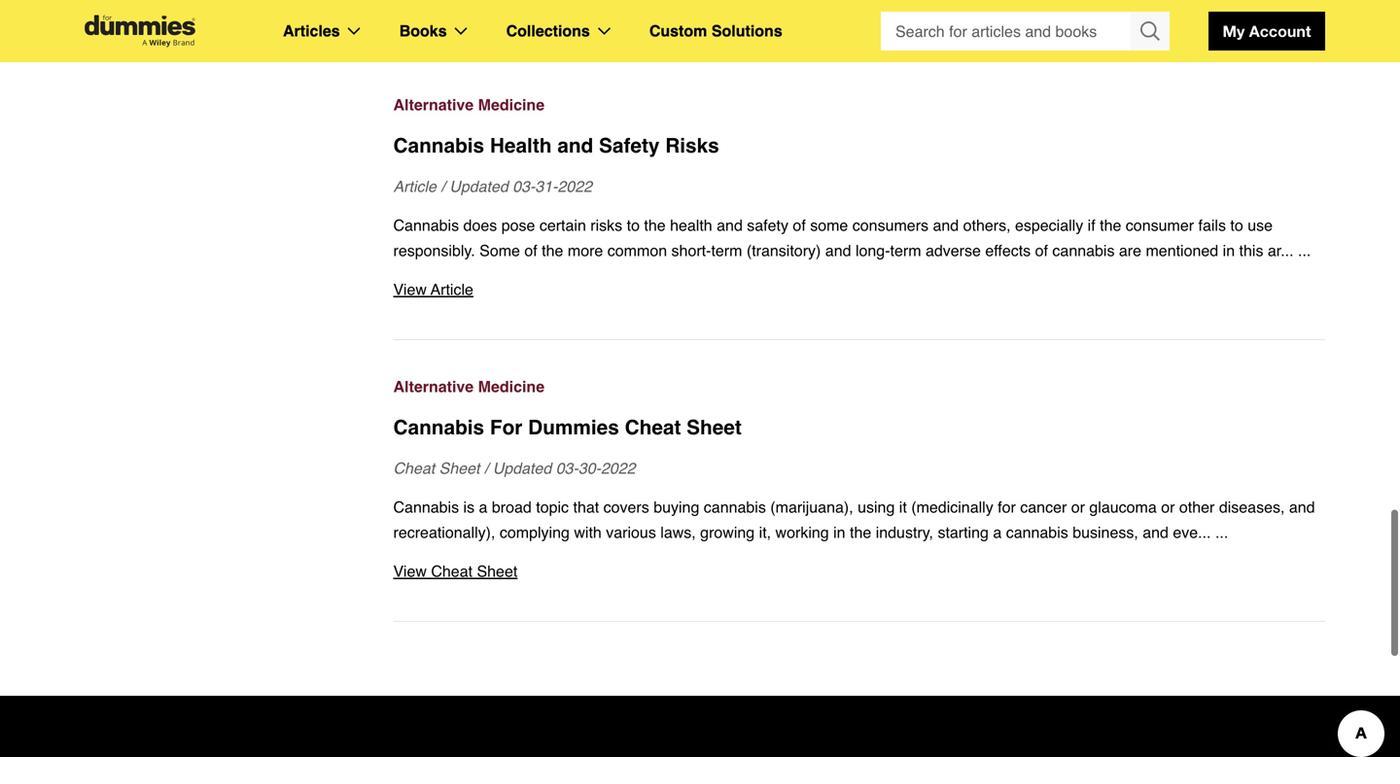 Task type: locate. For each thing, give the bounding box(es) containing it.
of up "(transitory)"
[[793, 216, 806, 234]]

it,
[[759, 524, 771, 542]]

certain
[[540, 216, 586, 234]]

1 horizontal spatial to
[[1230, 216, 1243, 234]]

2022 up covers
[[601, 459, 636, 477]]

custom solutions
[[649, 22, 782, 40]]

2022
[[558, 177, 592, 195], [601, 459, 636, 477]]

open book categories image
[[455, 27, 467, 35]]

0 vertical spatial updated
[[450, 177, 508, 195]]

0 vertical spatial medicine
[[478, 96, 545, 114]]

updated
[[450, 177, 508, 195], [493, 459, 552, 477]]

cannabis for cannabis for dummies cheat sheet
[[393, 416, 484, 440]]

1 to from the left
[[627, 216, 640, 234]]

a
[[479, 498, 488, 516], [993, 524, 1002, 542]]

others,
[[963, 216, 1011, 234]]

1 vertical spatial a
[[993, 524, 1002, 542]]

alternative medicine link up cannabis for dummies cheat sheet link
[[393, 374, 1325, 400]]

consumer
[[1126, 216, 1194, 234]]

term down consumers
[[890, 242, 921, 260]]

0 vertical spatial cannabis
[[1053, 242, 1115, 260]]

cannabis
[[1053, 242, 1115, 260], [704, 498, 766, 516], [1006, 524, 1068, 542]]

03- down cannabis for dummies cheat sheet
[[556, 459, 578, 477]]

the down using on the bottom right of page
[[850, 524, 872, 542]]

view down responsibly.
[[393, 281, 427, 299]]

some
[[810, 216, 848, 234]]

cannabis inside cannabis does pose certain risks to the health and safety of some consumers and others, especially if the consumer fails to use responsibly. some of the more common short-term (transitory) and long-term adverse effects of cannabis are mentioned in this ar...
[[393, 216, 459, 234]]

various
[[606, 524, 656, 542]]

medicine for health
[[478, 96, 545, 114]]

updated up 'broad'
[[493, 459, 552, 477]]

view article link
[[393, 277, 1325, 302]]

of down pose
[[524, 242, 537, 260]]

1 or from the left
[[1071, 498, 1085, 516]]

alternative medicine up health
[[393, 96, 545, 114]]

cannabis up growing
[[704, 498, 766, 516]]

1 horizontal spatial /
[[484, 459, 488, 477]]

0 horizontal spatial to
[[627, 216, 640, 234]]

cannabis inside cannabis is a broad topic that covers buying cannabis (marijuana), using it (medicinally for cancer or glaucoma or other diseases, and recreationally), complying with various laws, growing it, working in the industry, starting a cannabis business, and eve...
[[393, 498, 459, 516]]

1 vertical spatial /
[[484, 459, 488, 477]]

1 vertical spatial view
[[393, 563, 427, 581]]

1 alternative medicine link from the top
[[393, 92, 1325, 118]]

1 horizontal spatial 2022
[[601, 459, 636, 477]]

updated up does
[[450, 177, 508, 195]]

the up common
[[644, 216, 666, 234]]

2 or from the left
[[1161, 498, 1175, 516]]

/ up responsibly.
[[441, 177, 445, 195]]

article / updated 03-31-2022
[[393, 177, 592, 195]]

ar...
[[1268, 242, 1294, 260]]

to
[[627, 216, 640, 234], [1230, 216, 1243, 234]]

in right 'working'
[[833, 524, 846, 542]]

cannabis up article / updated 03-31-2022
[[393, 134, 484, 158]]

2 view from the top
[[393, 563, 427, 581]]

cancer
[[1020, 498, 1067, 516]]

term down health
[[711, 242, 742, 260]]

2 cannabis from the top
[[393, 216, 459, 234]]

1 vertical spatial alternative medicine link
[[393, 374, 1325, 400]]

and up 31-
[[557, 134, 593, 158]]

a down for
[[993, 524, 1002, 542]]

topic
[[536, 498, 569, 516]]

cannabis left for
[[393, 416, 484, 440]]

logo image
[[75, 15, 205, 47]]

1 vertical spatial alternative medicine
[[393, 378, 545, 396]]

alternative medicine link
[[393, 92, 1325, 118], [393, 374, 1325, 400]]

medicine up for
[[478, 378, 545, 396]]

1 horizontal spatial or
[[1161, 498, 1175, 516]]

1 vertical spatial 2022
[[601, 459, 636, 477]]

1 horizontal spatial in
[[1223, 242, 1235, 260]]

1 alternative medicine from the top
[[393, 96, 545, 114]]

industry,
[[876, 524, 933, 542]]

my
[[1223, 22, 1245, 40]]

0 vertical spatial alternative medicine
[[393, 96, 545, 114]]

pose
[[501, 216, 535, 234]]

0 vertical spatial alternative medicine link
[[393, 92, 1325, 118]]

0 vertical spatial /
[[441, 177, 445, 195]]

0 horizontal spatial in
[[833, 524, 846, 542]]

to left use
[[1230, 216, 1243, 234]]

2 vertical spatial cannabis
[[1006, 524, 1068, 542]]

if
[[1088, 216, 1096, 234]]

alternative
[[393, 96, 474, 114], [393, 378, 474, 396]]

0 vertical spatial view
[[393, 281, 427, 299]]

a right is
[[479, 498, 488, 516]]

0 vertical spatial 2022
[[558, 177, 592, 195]]

0 horizontal spatial or
[[1071, 498, 1085, 516]]

alternative medicine link for cannabis for dummies cheat sheet
[[393, 374, 1325, 400]]

with
[[574, 524, 602, 542]]

1 term from the left
[[711, 242, 742, 260]]

1 vertical spatial alternative
[[393, 378, 474, 396]]

health
[[490, 134, 552, 158]]

4 cannabis from the top
[[393, 498, 459, 516]]

0 vertical spatial 03-
[[513, 177, 535, 195]]

common
[[608, 242, 667, 260]]

alternative medicine
[[393, 96, 545, 114], [393, 378, 545, 396]]

2 alternative medicine from the top
[[393, 378, 545, 396]]

sheet up is
[[439, 459, 480, 477]]

0 vertical spatial alternative
[[393, 96, 474, 114]]

2 horizontal spatial of
[[1035, 242, 1048, 260]]

is
[[463, 498, 475, 516]]

1 medicine from the top
[[478, 96, 545, 114]]

and up adverse on the top right
[[933, 216, 959, 234]]

1 horizontal spatial a
[[993, 524, 1002, 542]]

2 alternative from the top
[[393, 378, 474, 396]]

risks
[[591, 216, 623, 234]]

03- up pose
[[513, 177, 535, 195]]

cheat down recreationally),
[[431, 563, 473, 581]]

cheat right dummies
[[625, 416, 681, 440]]

in inside cannabis is a broad topic that covers buying cannabis (marijuana), using it (medicinally for cancer or glaucoma or other diseases, and recreationally), complying with various laws, growing it, working in the industry, starting a cannabis business, and eve...
[[833, 524, 846, 542]]

cannabis inside cannabis does pose certain risks to the health and safety of some consumers and others, especially if the consumer fails to use responsibly. some of the more common short-term (transitory) and long-term adverse effects of cannabis are mentioned in this ar...
[[1053, 242, 1115, 260]]

or
[[1071, 498, 1085, 516], [1161, 498, 1175, 516]]

or right cancer
[[1071, 498, 1085, 516]]

view down recreationally),
[[393, 563, 427, 581]]

and right 'diseases,'
[[1289, 498, 1315, 516]]

article up responsibly.
[[393, 177, 437, 195]]

sheet down complying at the bottom left of page
[[477, 563, 518, 581]]

view for cannabis health and safety risks
[[393, 281, 427, 299]]

cheat
[[625, 416, 681, 440], [393, 459, 435, 477], [431, 563, 473, 581]]

/
[[441, 177, 445, 195], [484, 459, 488, 477]]

of
[[793, 216, 806, 234], [524, 242, 537, 260], [1035, 242, 1048, 260]]

cannabis down if
[[1053, 242, 1115, 260]]

growing
[[700, 524, 755, 542]]

/ up recreationally),
[[484, 459, 488, 477]]

1 vertical spatial medicine
[[478, 378, 545, 396]]

0 horizontal spatial term
[[711, 242, 742, 260]]

cheat up recreationally),
[[393, 459, 435, 477]]

2 term from the left
[[890, 242, 921, 260]]

0 vertical spatial article
[[393, 177, 437, 195]]

0 vertical spatial a
[[479, 498, 488, 516]]

cannabis down cancer
[[1006, 524, 1068, 542]]

the right if
[[1100, 216, 1122, 234]]

1 horizontal spatial 03-
[[556, 459, 578, 477]]

1 vertical spatial in
[[833, 524, 846, 542]]

risks
[[665, 134, 719, 158]]

2 vertical spatial cheat
[[431, 563, 473, 581]]

0 horizontal spatial 2022
[[558, 177, 592, 195]]

article down responsibly.
[[431, 281, 473, 299]]

adverse
[[926, 242, 981, 260]]

1 vertical spatial updated
[[493, 459, 552, 477]]

1 alternative from the top
[[393, 96, 474, 114]]

health
[[670, 216, 712, 234]]

1 vertical spatial sheet
[[439, 459, 480, 477]]

medicine
[[478, 96, 545, 114], [478, 378, 545, 396]]

3 cannabis from the top
[[393, 416, 484, 440]]

1 horizontal spatial term
[[890, 242, 921, 260]]

alternative medicine up for
[[393, 378, 545, 396]]

cannabis
[[393, 134, 484, 158], [393, 216, 459, 234], [393, 416, 484, 440], [393, 498, 459, 516]]

for
[[998, 498, 1016, 516]]

2 medicine from the top
[[478, 378, 545, 396]]

in
[[1223, 242, 1235, 260], [833, 524, 846, 542]]

article
[[393, 177, 437, 195], [431, 281, 473, 299]]

cannabis up recreationally),
[[393, 498, 459, 516]]

of down especially
[[1035, 242, 1048, 260]]

0 vertical spatial in
[[1223, 242, 1235, 260]]

1 view from the top
[[393, 281, 427, 299]]

term
[[711, 242, 742, 260], [890, 242, 921, 260]]

the
[[644, 216, 666, 234], [1100, 216, 1122, 234], [542, 242, 563, 260], [850, 524, 872, 542]]

sheet
[[687, 416, 742, 440], [439, 459, 480, 477], [477, 563, 518, 581]]

responsibly.
[[393, 242, 475, 260]]

and left the eve...
[[1143, 524, 1169, 542]]

03-
[[513, 177, 535, 195], [556, 459, 578, 477]]

medicine up health
[[478, 96, 545, 114]]

to up common
[[627, 216, 640, 234]]

custom
[[649, 22, 707, 40]]

diseases,
[[1219, 498, 1285, 516]]

more
[[568, 242, 603, 260]]

and
[[557, 134, 593, 158], [717, 216, 743, 234], [933, 216, 959, 234], [825, 242, 851, 260], [1289, 498, 1315, 516], [1143, 524, 1169, 542]]

1 vertical spatial cheat
[[393, 459, 435, 477]]

in left 'this'
[[1223, 242, 1235, 260]]

group
[[881, 12, 1170, 51]]

2 alternative medicine link from the top
[[393, 374, 1325, 400]]

the down certain
[[542, 242, 563, 260]]

1 cannabis from the top
[[393, 134, 484, 158]]

or left other
[[1161, 498, 1175, 516]]

0 horizontal spatial a
[[479, 498, 488, 516]]

sheet up 'buying'
[[687, 416, 742, 440]]

alternative for cannabis health and safety risks
[[393, 96, 474, 114]]

alternative medicine link up cannabis health and safety risks link
[[393, 92, 1325, 118]]

2022 up certain
[[558, 177, 592, 195]]

eve...
[[1173, 524, 1211, 542]]

long-
[[856, 242, 890, 260]]

working
[[776, 524, 829, 542]]

use
[[1248, 216, 1273, 234]]

safety
[[747, 216, 789, 234]]

0 vertical spatial cheat
[[625, 416, 681, 440]]

recreationally),
[[393, 524, 495, 542]]

cannabis up responsibly.
[[393, 216, 459, 234]]

view
[[393, 281, 427, 299], [393, 563, 427, 581]]



Task type: describe. For each thing, give the bounding box(es) containing it.
alternative medicine for health
[[393, 96, 545, 114]]

view cheat sheet link
[[393, 559, 1325, 584]]

this
[[1239, 242, 1264, 260]]

covers
[[603, 498, 649, 516]]

cannabis for dummies cheat sheet link
[[393, 413, 1325, 442]]

cannabis for dummies cheat sheet
[[393, 416, 742, 440]]

business,
[[1073, 524, 1138, 542]]

0 horizontal spatial /
[[441, 177, 445, 195]]

does
[[463, 216, 497, 234]]

dummies
[[528, 416, 619, 440]]

open collections list image
[[598, 27, 610, 35]]

cannabis for cannabis health and safety risks
[[393, 134, 484, 158]]

solutions
[[712, 22, 782, 40]]

buying
[[654, 498, 699, 516]]

are
[[1119, 242, 1142, 260]]

using
[[858, 498, 895, 516]]

in inside cannabis does pose certain risks to the health and safety of some consumers and others, especially if the consumer fails to use responsibly. some of the more common short-term (transitory) and long-term adverse effects of cannabis are mentioned in this ar...
[[1223, 242, 1235, 260]]

broad
[[492, 498, 532, 516]]

and down some at the right top of the page
[[825, 242, 851, 260]]

glaucoma
[[1089, 498, 1157, 516]]

for
[[490, 416, 523, 440]]

cheat sheet / updated 03-30-2022
[[393, 459, 636, 477]]

1 vertical spatial 03-
[[556, 459, 578, 477]]

30-
[[578, 459, 601, 477]]

alternative for cannabis for dummies cheat sheet
[[393, 378, 474, 396]]

cannabis is a broad topic that covers buying cannabis (marijuana), using it (medicinally for cancer or glaucoma or other diseases, and recreationally), complying with various laws, growing it, working in the industry, starting a cannabis business, and eve...
[[393, 498, 1315, 542]]

cannabis health and safety risks
[[393, 134, 719, 158]]

effects
[[985, 242, 1031, 260]]

(marijuana),
[[770, 498, 853, 516]]

complying
[[500, 524, 570, 542]]

open article categories image
[[348, 27, 360, 35]]

my account
[[1223, 22, 1311, 40]]

Search for articles and books text field
[[881, 12, 1133, 51]]

alternative medicine for for
[[393, 378, 545, 396]]

my account link
[[1209, 12, 1325, 51]]

custom solutions link
[[649, 18, 782, 44]]

articles
[[283, 22, 340, 40]]

collections
[[506, 22, 590, 40]]

books
[[399, 22, 447, 40]]

0 horizontal spatial 03-
[[513, 177, 535, 195]]

laws,
[[661, 524, 696, 542]]

some
[[480, 242, 520, 260]]

safety
[[599, 134, 660, 158]]

cannabis for cannabis does pose certain risks to the health and safety of some consumers and others, especially if the consumer fails to use responsibly. some of the more common short-term (transitory) and long-term adverse effects of cannabis are mentioned in this ar...
[[393, 216, 459, 234]]

view cheat sheet
[[393, 563, 518, 581]]

2 vertical spatial sheet
[[477, 563, 518, 581]]

1 horizontal spatial of
[[793, 216, 806, 234]]

account
[[1249, 22, 1311, 40]]

short-
[[671, 242, 711, 260]]

close this dialog image
[[1371, 679, 1391, 698]]

medicine for for
[[478, 378, 545, 396]]

31-
[[535, 177, 558, 195]]

cannabis for cannabis is a broad topic that covers buying cannabis (marijuana), using it (medicinally for cancer or glaucoma or other diseases, and recreationally), complying with various laws, growing it, working in the industry, starting a cannabis business, and eve...
[[393, 498, 459, 516]]

view for cannabis for dummies cheat sheet
[[393, 563, 427, 581]]

view article
[[393, 281, 473, 299]]

other
[[1179, 498, 1215, 516]]

0 vertical spatial sheet
[[687, 416, 742, 440]]

fails
[[1198, 216, 1226, 234]]

especially
[[1015, 216, 1083, 234]]

starting
[[938, 524, 989, 542]]

1 vertical spatial cannabis
[[704, 498, 766, 516]]

alternative medicine link for cannabis health and safety risks
[[393, 92, 1325, 118]]

it
[[899, 498, 907, 516]]

cannabis health and safety risks link
[[393, 131, 1325, 160]]

(medicinally
[[911, 498, 993, 516]]

cannabis does pose certain risks to the health and safety of some consumers and others, especially if the consumer fails to use responsibly. some of the more common short-term (transitory) and long-term adverse effects of cannabis are mentioned in this ar...
[[393, 216, 1298, 260]]

mentioned
[[1146, 242, 1219, 260]]

2 to from the left
[[1230, 216, 1243, 234]]

and left safety
[[717, 216, 743, 234]]

(transitory)
[[747, 242, 821, 260]]

the inside cannabis is a broad topic that covers buying cannabis (marijuana), using it (medicinally for cancer or glaucoma or other diseases, and recreationally), complying with various laws, growing it, working in the industry, starting a cannabis business, and eve...
[[850, 524, 872, 542]]

that
[[573, 498, 599, 516]]

consumers
[[853, 216, 929, 234]]

0 horizontal spatial of
[[524, 242, 537, 260]]

1 vertical spatial article
[[431, 281, 473, 299]]



Task type: vqa. For each thing, say whether or not it's contained in the screenshot.
the bottom cannabis
yes



